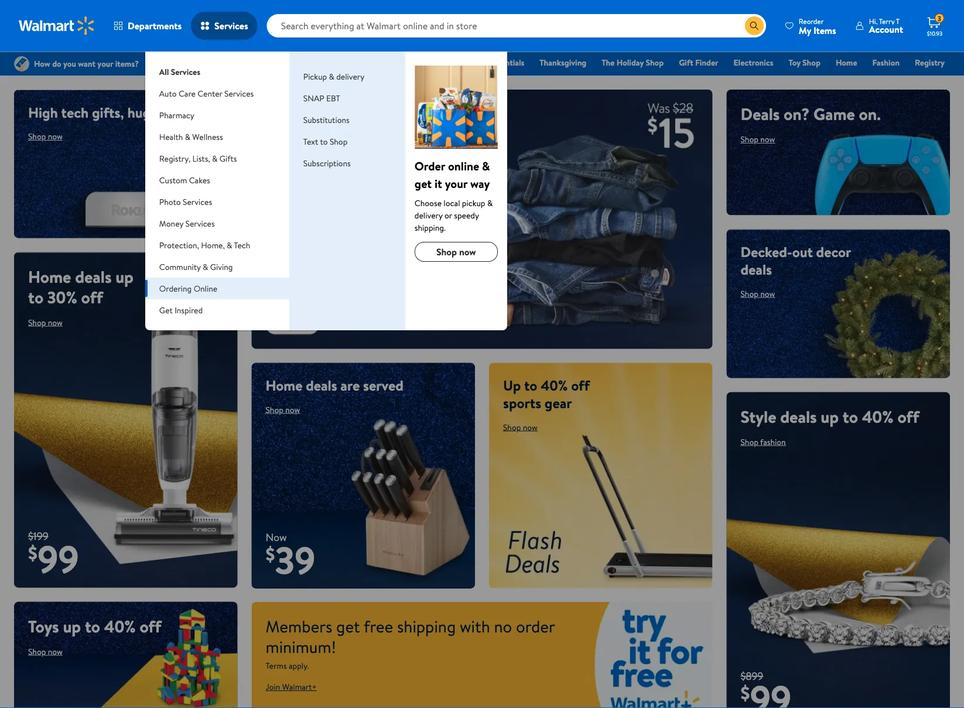 Task type: vqa. For each thing, say whether or not it's contained in the screenshot.
Ordering Online dropdown button
yes



Task type: locate. For each thing, give the bounding box(es) containing it.
big!
[[339, 259, 392, 304]]

shop now link for save big!
[[266, 316, 319, 335]]

style
[[741, 405, 777, 428]]

0 horizontal spatial walmart+
[[282, 681, 317, 693]]

now down save
[[295, 320, 310, 331]]

now down sports at the right bottom
[[523, 422, 538, 433]]

finder
[[695, 57, 719, 68]]

now down high at top
[[48, 131, 63, 142]]

deals left on?
[[741, 103, 780, 125]]

now down toys at the bottom left of page
[[48, 646, 63, 657]]

black friday deals link
[[366, 56, 442, 69]]

$ for 39
[[266, 541, 275, 567]]

now dollar 39 null group
[[252, 530, 315, 589]]

on?
[[784, 103, 810, 125]]

ordering online button
[[145, 278, 289, 299]]

2 vertical spatial up
[[63, 615, 81, 638]]

gifts
[[220, 153, 237, 164]]

deals inside home deals up to 30% off
[[75, 265, 112, 288]]

auto
[[159, 88, 177, 99]]

2 vertical spatial 40%
[[104, 615, 136, 638]]

0 horizontal spatial $
[[28, 540, 37, 566]]

0 vertical spatial up
[[116, 265, 134, 288]]

save
[[266, 259, 331, 304]]

walmart+ inside walmart+ link
[[910, 73, 945, 85]]

gear
[[545, 394, 572, 413]]

now for up to 40% off sports gear
[[523, 422, 538, 433]]

gift
[[679, 57, 693, 68]]

shop for decked-out decor deals
[[741, 288, 759, 299]]

2 horizontal spatial up
[[821, 405, 839, 428]]

0 horizontal spatial get
[[336, 615, 360, 638]]

services right all
[[171, 66, 200, 77]]

1 vertical spatial delivery
[[415, 209, 443, 221]]

services inside 'link'
[[171, 66, 200, 77]]

now for save big!
[[295, 320, 310, 331]]

shipping.
[[415, 222, 446, 233]]

0 horizontal spatial delivery
[[336, 71, 365, 82]]

order
[[516, 615, 555, 638]]

0 vertical spatial home
[[836, 57, 858, 68]]

2 horizontal spatial home
[[836, 57, 858, 68]]

toy shop
[[789, 57, 821, 68]]

black friday deals
[[372, 57, 436, 68]]

1 horizontal spatial delivery
[[415, 209, 443, 221]]

now for high tech gifts, huge savings
[[48, 131, 63, 142]]

1 vertical spatial up
[[821, 405, 839, 428]]

1 horizontal spatial deals
[[741, 103, 780, 125]]

shop for style deals up to 40% off
[[741, 436, 759, 447]]

up for 40%
[[821, 405, 839, 428]]

custom cakes button
[[145, 169, 289, 191]]

shop for toys up to 40% off
[[28, 646, 46, 657]]

online
[[448, 158, 479, 174]]

1 vertical spatial get
[[336, 615, 360, 638]]

electronics
[[734, 57, 774, 68]]

shop for save big!
[[275, 320, 293, 331]]

join walmart+
[[266, 681, 317, 693]]

now down 30%
[[48, 317, 63, 328]]

delivery
[[336, 71, 365, 82], [415, 209, 443, 221]]

1 vertical spatial home
[[28, 265, 71, 288]]

up inside home deals up to 30% off
[[116, 265, 134, 288]]

shop now link
[[28, 131, 63, 142], [741, 134, 775, 145], [415, 242, 498, 262], [741, 288, 775, 299], [266, 316, 319, 335], [28, 317, 63, 328], [266, 404, 300, 416], [503, 422, 538, 433], [28, 646, 63, 657]]

was dollar $199, now dollar 99 group
[[14, 529, 79, 588]]

services inside 'dropdown button'
[[183, 196, 212, 207]]

& inside "dropdown button"
[[203, 261, 208, 272]]

get inside "order online & get it your way choose local pickup & delivery or speedy shipping."
[[415, 175, 432, 192]]

text
[[303, 136, 318, 147]]

get inspired button
[[145, 299, 289, 321]]

services right center
[[224, 88, 254, 99]]

all services link
[[145, 52, 289, 83]]

registry, lists, & gifts
[[159, 153, 237, 164]]

departments button
[[104, 12, 191, 40]]

money services button
[[145, 213, 289, 234]]

deals on? game on.
[[741, 103, 881, 125]]

care
[[179, 88, 196, 99]]

home
[[836, 57, 858, 68], [28, 265, 71, 288], [266, 376, 303, 396]]

was dollar $899, now dollar 99 group
[[727, 669, 792, 708]]

walmart image
[[19, 16, 95, 35]]

1 horizontal spatial walmart+
[[910, 73, 945, 85]]

shipping
[[397, 615, 456, 638]]

services for all services
[[171, 66, 200, 77]]

3
[[938, 13, 942, 23]]

hi,
[[869, 16, 878, 26]]

0 horizontal spatial home
[[28, 265, 71, 288]]

debit
[[875, 73, 895, 85]]

protection,
[[159, 239, 199, 251]]

registry
[[915, 57, 945, 68]]

essentials
[[490, 57, 525, 68]]

search icon image
[[750, 21, 759, 30]]

now down home deals are served
[[285, 404, 300, 416]]

toys
[[28, 615, 59, 638]]

now down the speedy
[[459, 245, 476, 258]]

1 horizontal spatial get
[[415, 175, 432, 192]]

$ inside group
[[741, 680, 750, 706]]

shop now inside "link"
[[275, 320, 310, 331]]

$ inside now $ 39
[[266, 541, 275, 567]]

services down cakes
[[183, 196, 212, 207]]

lists,
[[192, 153, 210, 164]]

registry one debit
[[855, 57, 945, 85]]

health & wellness
[[159, 131, 223, 142]]

wellness
[[192, 131, 223, 142]]

deals for style deals up to 40% off
[[781, 405, 817, 428]]

1 horizontal spatial 40%
[[541, 376, 568, 396]]

1 vertical spatial 40%
[[862, 405, 894, 428]]

friday
[[393, 57, 415, 68]]

0 vertical spatial get
[[415, 175, 432, 192]]

now
[[48, 131, 63, 142], [761, 134, 775, 145], [459, 245, 476, 258], [761, 288, 775, 299], [48, 317, 63, 328], [295, 320, 310, 331], [285, 404, 300, 416], [523, 422, 538, 433], [48, 646, 63, 657]]

join walmart+ link
[[266, 681, 317, 693]]

gift finder link
[[674, 56, 724, 69]]

deals
[[417, 57, 436, 68], [741, 103, 780, 125]]

money
[[159, 218, 183, 229]]

ordering
[[159, 283, 192, 294]]

substitutions
[[303, 114, 350, 125]]

electronics link
[[729, 56, 779, 69]]

now down deals on? game on. at the right of page
[[761, 134, 775, 145]]

get left the free
[[336, 615, 360, 638]]

home inside home deals up to 30% off
[[28, 265, 71, 288]]

1 horizontal spatial up
[[116, 265, 134, 288]]

savings
[[161, 103, 206, 122]]

2 horizontal spatial 40%
[[862, 405, 894, 428]]

community & giving
[[159, 261, 233, 272]]

ebt
[[326, 92, 340, 104]]

walmart+ down 'registry'
[[910, 73, 945, 85]]

shop now for decked-out decor deals
[[741, 288, 775, 299]]

39
[[275, 534, 315, 586]]

2 vertical spatial home
[[266, 376, 303, 396]]

center
[[198, 88, 222, 99]]

pharmacy
[[159, 109, 194, 121]]

now down decked-
[[761, 288, 775, 299]]

shop for high tech gifts, huge savings
[[28, 131, 46, 142]]

photo
[[159, 196, 181, 207]]

1 horizontal spatial $
[[266, 541, 275, 567]]

terms
[[266, 660, 287, 671]]

services inside dropdown button
[[224, 88, 254, 99]]

now for home deals up to 30% off
[[48, 317, 63, 328]]

members
[[266, 615, 332, 638]]

now
[[266, 530, 287, 545]]

walmart+ down apply.
[[282, 681, 317, 693]]

$ inside $199 $ 99
[[28, 540, 37, 566]]

holiday
[[617, 57, 644, 68]]

game
[[814, 103, 855, 125]]

thanksgiving
[[540, 57, 587, 68]]

shop for deals on? game on.
[[741, 134, 759, 145]]

services for photo services
[[183, 196, 212, 207]]

delivery inside "order online & get it your way choose local pickup & delivery or speedy shipping."
[[415, 209, 443, 221]]

auto care center services button
[[145, 83, 289, 104]]

toy shop link
[[784, 56, 826, 69]]

money services
[[159, 218, 215, 229]]

to inside home deals up to 30% off
[[28, 286, 43, 309]]

now inside "link"
[[295, 320, 310, 331]]

decor
[[817, 242, 851, 262]]

0 vertical spatial 40%
[[541, 376, 568, 396]]

get left it
[[415, 175, 432, 192]]

shop now for deals on? game on.
[[741, 134, 775, 145]]

delivery up 'ebt'
[[336, 71, 365, 82]]

to inside up to 40% off sports gear
[[524, 376, 538, 396]]

$899
[[741, 669, 764, 684]]

0 horizontal spatial up
[[63, 615, 81, 638]]

services up all services 'link' at the top left
[[214, 19, 248, 32]]

departments
[[128, 19, 182, 32]]

shop now link for high tech gifts, huge savings
[[28, 131, 63, 142]]

high tech gifts, huge savings
[[28, 103, 206, 122]]

1 vertical spatial walmart+
[[282, 681, 317, 693]]

services inside dropdown button
[[185, 218, 215, 229]]

off
[[81, 286, 103, 309], [571, 376, 590, 396], [898, 405, 920, 428], [140, 615, 161, 638]]

walmart+ link
[[905, 73, 950, 85]]

services up protection, home, & tech
[[185, 218, 215, 229]]

2 horizontal spatial $
[[741, 680, 750, 706]]

delivery down choose
[[415, 209, 443, 221]]

auto care center services
[[159, 88, 254, 99]]

1 horizontal spatial home
[[266, 376, 303, 396]]

deals for home deals up to 30% off
[[75, 265, 112, 288]]

huge
[[127, 103, 158, 122]]

home for 99
[[28, 265, 71, 288]]

fashion link
[[867, 56, 905, 69]]

health
[[159, 131, 183, 142]]

0 vertical spatial delivery
[[336, 71, 365, 82]]

0 vertical spatial walmart+
[[910, 73, 945, 85]]

0 horizontal spatial 40%
[[104, 615, 136, 638]]

ordering online image
[[415, 66, 498, 149]]

shop now for high tech gifts, huge savings
[[28, 131, 63, 142]]

deals for home deals are served
[[306, 376, 337, 396]]

0 horizontal spatial deals
[[417, 57, 436, 68]]

pickup & delivery link
[[303, 71, 365, 82]]

deals right friday
[[417, 57, 436, 68]]

tech
[[61, 103, 89, 122]]

shop now for home deals are served
[[266, 404, 300, 416]]

shop now for save big!
[[275, 320, 310, 331]]

online
[[194, 283, 217, 294]]

now for toys up to 40% off
[[48, 646, 63, 657]]



Task type: describe. For each thing, give the bounding box(es) containing it.
one
[[855, 73, 873, 85]]

speedy
[[454, 209, 479, 221]]

1 vertical spatial deals
[[741, 103, 780, 125]]

services for money services
[[185, 218, 215, 229]]

get inside members get free shipping with no order minimum! terms apply.
[[336, 615, 360, 638]]

shop now link for toys up to 40% off
[[28, 646, 63, 657]]

apply.
[[289, 660, 309, 671]]

now $ 39
[[266, 530, 315, 586]]

grocery & essentials
[[452, 57, 525, 68]]

one debit link
[[850, 73, 900, 85]]

up to 40% off sports gear
[[503, 376, 590, 413]]

choose
[[415, 197, 442, 209]]

local
[[444, 197, 460, 209]]

40% inside up to 40% off sports gear
[[541, 376, 568, 396]]

shop now link for deals on? game on.
[[741, 134, 775, 145]]

home deals up to 30% off
[[28, 265, 134, 309]]

photo services
[[159, 196, 212, 207]]

text to shop link
[[303, 136, 348, 147]]

home for 39
[[266, 376, 303, 396]]

Search search field
[[267, 14, 766, 37]]

all
[[159, 66, 169, 77]]

substitutions link
[[303, 114, 350, 125]]

sports
[[503, 394, 541, 413]]

shop for home deals are served
[[266, 404, 284, 416]]

served
[[363, 376, 404, 396]]

services inside popup button
[[214, 19, 248, 32]]

custom cakes
[[159, 174, 210, 186]]

services button
[[191, 12, 258, 40]]

now for decked-out decor deals
[[761, 288, 775, 299]]

Walmart Site-Wide search field
[[267, 14, 766, 37]]

off inside up to 40% off sports gear
[[571, 376, 590, 396]]

deals inside "decked-out decor deals"
[[741, 260, 772, 280]]

shop now for home deals up to 30% off
[[28, 317, 63, 328]]

snap ebt link
[[303, 92, 340, 104]]

it
[[435, 175, 442, 192]]

up
[[503, 376, 521, 396]]

subscriptions link
[[303, 157, 351, 169]]

now for deals on? game on.
[[761, 134, 775, 145]]

or
[[445, 209, 452, 221]]

inspired
[[175, 304, 203, 316]]

shop now for toys up to 40% off
[[28, 646, 63, 657]]

text to shop
[[303, 136, 348, 147]]

fashion
[[873, 57, 900, 68]]

$199
[[28, 529, 48, 544]]

account
[[869, 23, 903, 36]]

home deals are served
[[266, 376, 404, 396]]

shop now link for home deals up to 30% off
[[28, 317, 63, 328]]

gifts,
[[92, 103, 124, 122]]

my
[[799, 24, 812, 37]]

ordering online
[[159, 283, 217, 294]]

registry,
[[159, 153, 191, 164]]

hi, terry t account
[[869, 16, 903, 36]]

community
[[159, 261, 201, 272]]

no
[[494, 615, 512, 638]]

your
[[445, 175, 468, 192]]

up for 30%
[[116, 265, 134, 288]]

t
[[896, 16, 900, 26]]

way
[[470, 175, 490, 192]]

shop for home deals up to 30% off
[[28, 317, 46, 328]]

get inspired
[[159, 304, 203, 316]]

members get free shipping with no order minimum! terms apply.
[[266, 615, 555, 671]]

pharmacy button
[[145, 104, 289, 126]]

with
[[460, 615, 490, 638]]

cakes
[[189, 174, 210, 186]]

shop fashion link
[[741, 436, 786, 447]]

free
[[364, 615, 393, 638]]

reorder my items
[[799, 16, 837, 37]]

custom
[[159, 174, 187, 186]]

the
[[602, 57, 615, 68]]

order
[[415, 158, 445, 174]]

photo services button
[[145, 191, 289, 213]]

protection, home, & tech
[[159, 239, 250, 251]]

$10.93
[[927, 29, 943, 37]]

on.
[[859, 103, 881, 125]]

$ for 99
[[28, 540, 37, 566]]

home link
[[831, 56, 863, 69]]

pickup
[[303, 71, 327, 82]]

shop now link for up to 40% off sports gear
[[503, 422, 538, 433]]

high
[[28, 103, 58, 122]]

fashion
[[761, 436, 786, 447]]

0 vertical spatial deals
[[417, 57, 436, 68]]

shop for up to 40% off sports gear
[[503, 422, 521, 433]]

shop now link for decked-out decor deals
[[741, 288, 775, 299]]

decked-
[[741, 242, 793, 262]]

are
[[341, 376, 360, 396]]

shop now link for home deals are served
[[266, 404, 300, 416]]

toy
[[789, 57, 801, 68]]

registry, lists, & gifts button
[[145, 148, 289, 169]]

protection, home, & tech button
[[145, 234, 289, 256]]

out
[[793, 242, 813, 262]]

now for home deals are served
[[285, 404, 300, 416]]

pickup & delivery
[[303, 71, 365, 82]]

off inside home deals up to 30% off
[[81, 286, 103, 309]]

shop now for up to 40% off sports gear
[[503, 422, 538, 433]]

save big!
[[266, 259, 392, 304]]

minimum!
[[266, 636, 336, 659]]



